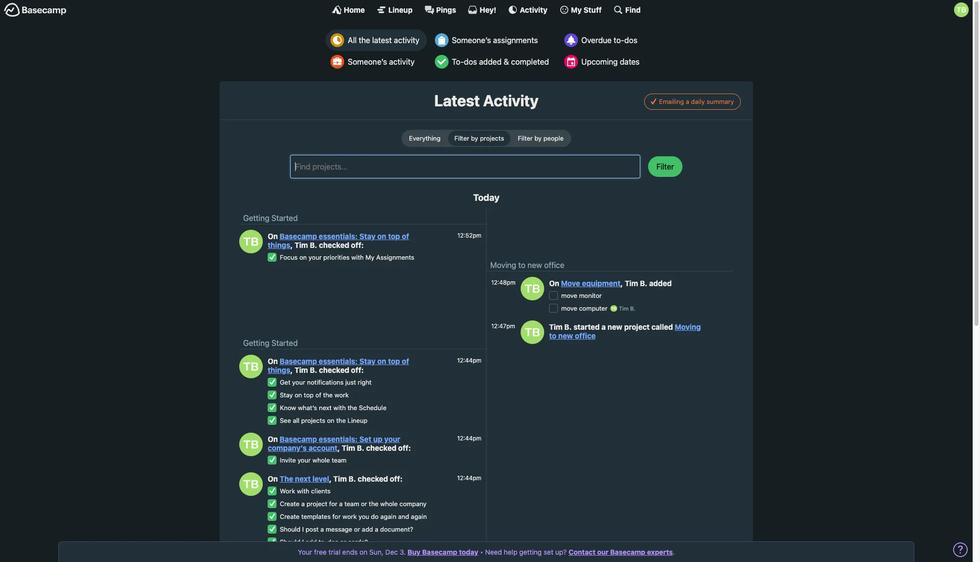 Task type: describe. For each thing, give the bounding box(es) containing it.
to for top moving to new office link
[[518, 261, 526, 269]]

to-
[[452, 57, 464, 66]]

, up tim b.
[[621, 279, 623, 288]]

clients
[[311, 487, 331, 495]]

12:52pm element
[[458, 232, 482, 239]]

cards?
[[348, 538, 368, 546]]

todo image
[[435, 55, 449, 69]]

level
[[313, 474, 329, 483]]

summary
[[707, 97, 734, 105]]

12:44pm for basecamp essentials: stay on top of things
[[457, 357, 482, 364]]

my stuff
[[571, 5, 602, 14]]

a down "do"
[[375, 526, 378, 533]]

invite
[[280, 456, 296, 464]]

1 vertical spatial team
[[344, 500, 359, 508]]

create templates for work you do again and again
[[280, 513, 427, 521]]

basecamp essentials: stay on top of things link for priorities
[[268, 232, 409, 249]]

getting started link for focus on your priorities with my assignments
[[243, 214, 298, 222]]

moving for bottom moving to new office link
[[675, 322, 701, 331]]

12:47pm
[[491, 323, 515, 330]]

tim burton image for basecamp essentials: stay on top of things
[[239, 230, 263, 253]]

things for get your notifications just right
[[268, 366, 290, 374]]

activity link
[[508, 5, 548, 15]]

message
[[326, 526, 352, 533]]

do
[[371, 513, 379, 521]]

filter for filter
[[657, 162, 674, 171]]

tim burton image for move equipment
[[521, 277, 544, 300]]

home
[[344, 5, 365, 14]]

basecamp essentials: stay on top of things for just
[[268, 357, 409, 374]]

should for should i post a message or add a document?
[[280, 526, 300, 533]]

know what's next with the schedule
[[280, 404, 387, 412]]

priorities
[[323, 253, 350, 261]]

tim left set
[[342, 444, 355, 452]]

get your notifications just right
[[280, 378, 372, 386]]

the for work
[[323, 391, 333, 399]]

started
[[574, 322, 600, 331]]

filter button
[[648, 156, 683, 177]]

12:48pm element
[[491, 279, 516, 286]]

b. up tim b. started a new project called in the right of the page
[[630, 305, 636, 312]]

b. left started
[[564, 322, 572, 331]]

3 12:44pm from the top
[[457, 475, 482, 482]]

latest activity
[[434, 91, 539, 110]]

tim burton image for the next level
[[239, 473, 263, 496]]

buy
[[408, 548, 421, 557]]

on down know what's next with the schedule
[[327, 417, 335, 425]]

work with clients
[[280, 487, 331, 495]]

the inside 'link'
[[359, 36, 370, 45]]

Everything submit
[[403, 131, 447, 146]]

move for move monitor
[[561, 292, 577, 300]]

contact our basecamp experts link
[[569, 548, 673, 557]]

your free trial ends on sun, dec  3. buy basecamp today • need help getting set up? contact our basecamp experts .
[[298, 548, 675, 557]]

2 vertical spatial top
[[304, 391, 314, 399]]

activity inside 'link'
[[394, 36, 420, 45]]

overdue to-dos link
[[559, 29, 647, 51]]

create a project for a team or the whole company
[[280, 500, 427, 508]]

schedule
[[359, 404, 387, 412]]

stuff
[[584, 5, 602, 14]]

1 horizontal spatial added
[[649, 279, 672, 288]]

tim up tim b. started a new project called in the right of the page
[[619, 305, 629, 312]]

upcoming
[[581, 57, 618, 66]]

on up schedule
[[377, 357, 386, 366]]

people
[[544, 134, 564, 142]]

find button
[[614, 5, 641, 15]]

know
[[280, 404, 296, 412]]

hey!
[[480, 5, 496, 14]]

moving for top moving to new office link
[[490, 261, 516, 269]]

1 vertical spatial work
[[342, 513, 357, 521]]

schedule image
[[564, 55, 578, 69]]

company's
[[268, 444, 307, 452]]

a right started
[[602, 322, 606, 331]]

, for invite your whole team
[[338, 444, 340, 452]]

ends
[[342, 548, 358, 557]]

0 horizontal spatial add
[[306, 538, 317, 546]]

should i add to-dos or cards? link
[[280, 538, 368, 546]]

3.
[[400, 548, 406, 557]]

overdue
[[581, 36, 612, 45]]

0 vertical spatial moving to new office link
[[490, 261, 565, 269]]

next for level
[[295, 474, 311, 483]]

2 again from the left
[[411, 513, 427, 521]]

all
[[293, 417, 299, 425]]

dec
[[385, 548, 398, 557]]

3 12:44pm element from the top
[[457, 475, 482, 482]]

your left priorities
[[309, 253, 322, 261]]

on down cards?
[[360, 548, 368, 557]]

tim burton image for basecamp essentials: set up your company's account
[[239, 433, 263, 456]]

things for focus on your priorities with my assignments
[[268, 241, 290, 249]]

0 horizontal spatial lineup
[[348, 417, 368, 425]]

move for move computer
[[561, 304, 577, 312]]

tim burton image inside main element
[[954, 2, 969, 17]]

overdue to-dos
[[581, 36, 638, 45]]

tim burton image up tim b. started a new project called in the right of the page
[[611, 305, 617, 312]]

the next level link
[[280, 474, 329, 483]]

focus
[[280, 253, 298, 261]]

someone's assignments link
[[430, 29, 556, 51]]

filter for filter by people
[[518, 134, 533, 142]]

trial
[[329, 548, 340, 557]]

upcoming dates
[[581, 57, 640, 66]]

0 vertical spatial team
[[332, 456, 347, 464]]

get
[[280, 378, 290, 386]]

checked for just
[[319, 366, 349, 374]]

today
[[459, 548, 478, 557]]

see
[[280, 417, 291, 425]]

hey! button
[[468, 5, 496, 15]]

emailing
[[659, 97, 684, 105]]

b. right equipment
[[640, 279, 648, 288]]

new for bottom moving to new office link
[[558, 331, 573, 340]]

someone's activity
[[348, 57, 415, 66]]

need
[[485, 548, 502, 557]]

post
[[306, 526, 319, 533]]

b. up notifications
[[310, 366, 317, 374]]

the for lineup
[[336, 417, 346, 425]]

0 vertical spatial add
[[362, 526, 373, 533]]

1 vertical spatial activity
[[483, 91, 539, 110]]

all
[[348, 36, 357, 45]]

to-dos added & completed link
[[430, 51, 556, 73]]

next for with
[[319, 404, 332, 412]]

i for post
[[302, 526, 304, 533]]

12:44pm element for basecamp essentials: stay on top of things
[[457, 357, 482, 364]]

getting started for focus
[[243, 214, 298, 222]]

off: for team
[[398, 444, 411, 452]]

create a project for a team or the whole company link
[[280, 500, 427, 508]]

off: for priorities
[[351, 241, 364, 249]]

stay for with
[[359, 232, 376, 241]]

0 horizontal spatial added
[[479, 57, 502, 66]]

should i post a message or add a document? link
[[280, 526, 413, 533]]

checked for team
[[366, 444, 397, 452]]

a down work with clients link
[[301, 500, 305, 508]]

0 vertical spatial whole
[[312, 456, 330, 464]]

latest
[[434, 91, 480, 110]]

checked up create a project for a team or the whole company link
[[358, 474, 388, 483]]

get your notifications just right link
[[280, 378, 372, 386]]

0 vertical spatial for
[[329, 500, 337, 508]]

of for get your notifications just right
[[402, 357, 409, 366]]

on for get your notifications just right
[[268, 357, 280, 366]]

1 vertical spatial for
[[332, 513, 341, 521]]

essentials: for team
[[319, 435, 358, 444]]

focus on your priorities with my assignments
[[280, 253, 414, 261]]

1 horizontal spatial to-
[[614, 36, 624, 45]]

&
[[504, 57, 509, 66]]

on the next level ,       tim b. checked off:
[[268, 474, 403, 483]]

tim burton image for basecamp essentials: stay on top of things
[[239, 355, 263, 378]]

or for cards?
[[340, 538, 346, 546]]

a inside button
[[686, 97, 689, 105]]

tim b.
[[617, 305, 636, 312]]

upcoming dates link
[[559, 51, 647, 73]]

tim b. started a new project called
[[549, 322, 675, 331]]

help
[[504, 548, 518, 557]]

just
[[345, 378, 356, 386]]

the for schedule
[[348, 404, 357, 412]]

set
[[544, 548, 553, 557]]

filter activity group
[[402, 130, 571, 147]]

your right invite
[[298, 456, 311, 464]]

12:48pm
[[491, 279, 516, 286]]

should for should i add to-dos or cards?
[[280, 538, 300, 546]]

stay for right
[[359, 357, 376, 366]]

getting for get your notifications just right
[[243, 339, 269, 347]]

0 vertical spatial work
[[335, 391, 349, 399]]

sun,
[[369, 548, 384, 557]]

right
[[358, 378, 372, 386]]

the up "do"
[[369, 500, 379, 508]]

contact
[[569, 548, 596, 557]]

,       tim b. checked off: for just
[[290, 366, 364, 374]]

basecamp right buy
[[422, 548, 457, 557]]

create for create a project for a team or the whole company
[[280, 500, 300, 508]]

dates
[[620, 57, 640, 66]]

or for add
[[354, 526, 360, 533]]

free
[[314, 548, 327, 557]]

see all projects on the lineup link
[[280, 417, 368, 425]]

,       tim b. checked off: for priorities
[[290, 241, 364, 249]]

getting
[[519, 548, 542, 557]]

the
[[280, 474, 293, 483]]

tim up tim b.
[[625, 279, 638, 288]]

basecamp essentials: set up your company's account
[[268, 435, 400, 452]]

1 vertical spatial to-
[[319, 538, 328, 546]]

latest
[[372, 36, 392, 45]]

equipment
[[582, 279, 621, 288]]

tim left started
[[549, 322, 563, 331]]



Task type: vqa. For each thing, say whether or not it's contained in the screenshot.
Terry Turtle image
no



Task type: locate. For each thing, give the bounding box(es) containing it.
, for focus on your priorities with my assignments
[[290, 241, 293, 249]]

moving up "12:48pm"
[[490, 261, 516, 269]]

lineup link
[[377, 5, 413, 15]]

0 vertical spatial getting started link
[[243, 214, 298, 222]]

off: up focus on your priorities with my assignments link
[[351, 241, 364, 249]]

1 vertical spatial should
[[280, 538, 300, 546]]

to- right overdue
[[614, 36, 624, 45]]

basecamp essentials: set up your company's account link
[[268, 435, 400, 452]]

of
[[402, 232, 409, 241], [402, 357, 409, 366], [315, 391, 321, 399]]

1 vertical spatial activity
[[389, 57, 415, 66]]

basecamp right our
[[610, 548, 646, 557]]

0 horizontal spatial with
[[297, 487, 309, 495]]

lineup down schedule
[[348, 417, 368, 425]]

our
[[597, 548, 609, 557]]

projects
[[480, 134, 504, 142], [301, 417, 325, 425]]

basecamp essentials: stay on top of things link up priorities
[[268, 232, 409, 249]]

on move equipment ,       tim b. added
[[549, 279, 672, 288]]

1 vertical spatial my
[[366, 253, 375, 261]]

essentials:
[[319, 232, 358, 241], [319, 357, 358, 366], [319, 435, 358, 444]]

0 vertical spatial to-
[[614, 36, 624, 45]]

activity down &
[[483, 91, 539, 110]]

set
[[359, 435, 372, 444]]

2 vertical spatial with
[[297, 487, 309, 495]]

2 vertical spatial or
[[340, 538, 346, 546]]

all the latest activity
[[348, 36, 420, 45]]

1 horizontal spatial projects
[[480, 134, 504, 142]]

essentials: for priorities
[[319, 232, 358, 241]]

or up ends
[[340, 538, 346, 546]]

1 essentials: from the top
[[319, 232, 358, 241]]

create for create templates for work you do again and again
[[280, 513, 300, 521]]

checked up get your notifications just right
[[319, 366, 349, 374]]

0 vertical spatial projects
[[480, 134, 504, 142]]

emailing a daily summary
[[659, 97, 734, 105]]

of for focus on your priorities with my assignments
[[402, 232, 409, 241]]

Type the names of projects whose activity you'd like to see text field
[[295, 159, 620, 174]]

1 12:44pm element from the top
[[457, 357, 482, 364]]

filter inside "button"
[[657, 162, 674, 171]]

move equipment link
[[561, 279, 621, 288]]

1 vertical spatial lineup
[[348, 417, 368, 425]]

to-dos added & completed
[[452, 57, 549, 66]]

1 vertical spatial getting started link
[[243, 339, 298, 347]]

getting started link
[[243, 214, 298, 222], [243, 339, 298, 347]]

activity report image
[[331, 33, 344, 47]]

tim right level
[[333, 474, 347, 483]]

essentials: up just
[[319, 357, 358, 366]]

0 vertical spatial moving
[[490, 261, 516, 269]]

lineup up the all the latest activity
[[388, 5, 413, 14]]

1 vertical spatial 12:44pm
[[457, 435, 482, 442]]

called
[[652, 322, 673, 331]]

added
[[479, 57, 502, 66], [649, 279, 672, 288]]

Filter by people submit
[[512, 131, 570, 146]]

1 horizontal spatial dos
[[464, 57, 477, 66]]

your right get
[[292, 378, 305, 386]]

started up focus
[[272, 214, 298, 222]]

on
[[268, 232, 280, 241], [549, 279, 559, 288], [268, 357, 280, 366], [268, 435, 280, 444], [268, 474, 278, 483]]

work with clients link
[[280, 487, 331, 495]]

to for bottom moving to new office link
[[549, 331, 557, 340]]

,       tim b. checked off: down schedule
[[338, 444, 411, 452]]

0 vertical spatial or
[[361, 500, 367, 508]]

2 vertical spatial 12:44pm element
[[457, 475, 482, 482]]

reports image
[[564, 33, 578, 47]]

by up type the names of projects whose activity you'd like to see text box
[[471, 134, 478, 142]]

.
[[673, 548, 675, 557]]

2 basecamp essentials: stay on top of things from the top
[[268, 357, 409, 374]]

2 things from the top
[[268, 366, 290, 374]]

, up clients
[[329, 474, 332, 483]]

,       tim b. checked off: for team
[[338, 444, 411, 452]]

document?
[[380, 526, 413, 533]]

move computer link
[[561, 304, 608, 312]]

1 vertical spatial ,       tim b. checked off:
[[290, 366, 364, 374]]

a up create templates for work you do again and again link
[[339, 500, 343, 508]]

0 horizontal spatial new
[[528, 261, 542, 269]]

with up see all projects on the lineup link
[[333, 404, 346, 412]]

create
[[280, 500, 300, 508], [280, 513, 300, 521]]

0 vertical spatial of
[[402, 232, 409, 241]]

1 horizontal spatial with
[[333, 404, 346, 412]]

on for invite your whole team
[[268, 435, 280, 444]]

account
[[309, 444, 338, 452]]

office for bottom moving to new office link
[[575, 331, 596, 340]]

b. left up
[[357, 444, 364, 452]]

2 move from the top
[[561, 304, 577, 312]]

1 again from the left
[[380, 513, 396, 521]]

0 horizontal spatial my
[[366, 253, 375, 261]]

0 vertical spatial ,       tim b. checked off:
[[290, 241, 364, 249]]

pings
[[436, 5, 456, 14]]

top for get your notifications just right
[[388, 357, 400, 366]]

on up the assignments
[[377, 232, 386, 241]]

12:40pm element
[[457, 557, 482, 562]]

your inside basecamp essentials: set up your company's account
[[384, 435, 400, 444]]

the right the all
[[359, 36, 370, 45]]

b. up create a project for a team or the whole company link
[[349, 474, 356, 483]]

project down tim b.
[[624, 322, 650, 331]]

getting started up get
[[243, 339, 298, 347]]

0 vertical spatial i
[[302, 526, 304, 533]]

1 vertical spatial whole
[[380, 500, 398, 508]]

0 horizontal spatial someone's
[[348, 57, 387, 66]]

0 horizontal spatial project
[[307, 500, 327, 508]]

office for top moving to new office link
[[544, 261, 565, 269]]

1 vertical spatial i
[[302, 538, 304, 546]]

someone's for someone's assignments
[[452, 36, 491, 45]]

1 vertical spatial basecamp essentials: stay on top of things link
[[268, 357, 409, 374]]

my inside 'my stuff' popup button
[[571, 5, 582, 14]]

switch accounts image
[[4, 2, 67, 18]]

project up the templates
[[307, 500, 327, 508]]

off: up company
[[390, 474, 403, 483]]

2 by from the left
[[535, 134, 542, 142]]

tim up notifications
[[295, 366, 308, 374]]

activity inside main element
[[520, 5, 548, 14]]

top for focus on your priorities with my assignments
[[388, 232, 400, 241]]

1 create from the top
[[280, 500, 300, 508]]

2 essentials: from the top
[[319, 357, 358, 366]]

stay up focus on your priorities with my assignments link
[[359, 232, 376, 241]]

for
[[329, 500, 337, 508], [332, 513, 341, 521]]

a left daily
[[686, 97, 689, 105]]

work
[[335, 391, 349, 399], [342, 513, 357, 521]]

0 horizontal spatial again
[[380, 513, 396, 521]]

team down basecamp essentials: set up your company's account link
[[332, 456, 347, 464]]

someone's inside 'link'
[[452, 36, 491, 45]]

getting started link up focus
[[243, 214, 298, 222]]

basecamp up focus
[[280, 232, 317, 241]]

dos right todo image
[[464, 57, 477, 66]]

completed
[[511, 57, 549, 66]]

2 horizontal spatial with
[[351, 253, 364, 261]]

i left 'post'
[[302, 526, 304, 533]]

0 horizontal spatial to
[[518, 261, 526, 269]]

2 vertical spatial 12:44pm
[[457, 475, 482, 482]]

1 vertical spatial project
[[307, 500, 327, 508]]

or up you
[[361, 500, 367, 508]]

1 vertical spatial basecamp essentials: stay on top of things
[[268, 357, 409, 374]]

my left the assignments
[[366, 253, 375, 261]]

basecamp essentials: stay on top of things for priorities
[[268, 232, 409, 249]]

project
[[624, 322, 650, 331], [307, 500, 327, 508]]

my stuff button
[[559, 5, 602, 15]]

essentials: up priorities
[[319, 232, 358, 241]]

, left set
[[338, 444, 340, 452]]

0 vertical spatial with
[[351, 253, 364, 261]]

1 should from the top
[[280, 526, 300, 533]]

you
[[359, 513, 369, 521]]

2 create from the top
[[280, 513, 300, 521]]

i
[[302, 526, 304, 533], [302, 538, 304, 546]]

0 vertical spatial create
[[280, 500, 300, 508]]

0 vertical spatial added
[[479, 57, 502, 66]]

0 vertical spatial basecamp essentials: stay on top of things
[[268, 232, 409, 249]]

the down know what's next with the schedule link
[[336, 417, 346, 425]]

basecamp essentials: stay on top of things link for just
[[268, 357, 409, 374]]

for up the 'message'
[[332, 513, 341, 521]]

office inside moving to new office
[[575, 331, 596, 340]]

1 horizontal spatial whole
[[380, 500, 398, 508]]

my
[[571, 5, 582, 14], [366, 253, 375, 261]]

2 vertical spatial stay
[[280, 391, 293, 399]]

off: for just
[[351, 366, 364, 374]]

0 vertical spatial dos
[[624, 36, 638, 45]]

0 vertical spatial basecamp essentials: stay on top of things link
[[268, 232, 409, 249]]

home link
[[332, 5, 365, 15]]

whole
[[312, 456, 330, 464], [380, 500, 398, 508]]

activity
[[520, 5, 548, 14], [483, 91, 539, 110]]

projects for by
[[480, 134, 504, 142]]

basecamp inside basecamp essentials: set up your company's account
[[280, 435, 317, 444]]

basecamp essentials: stay on top of things link up just
[[268, 357, 409, 374]]

2 horizontal spatial filter
[[657, 162, 674, 171]]

moving to new office up 12:48pm element
[[490, 261, 565, 269]]

3 essentials: from the top
[[319, 435, 358, 444]]

projects for all
[[301, 417, 325, 425]]

0 vertical spatial to
[[518, 261, 526, 269]]

1 things from the top
[[268, 241, 290, 249]]

by left people on the top right of page
[[535, 134, 542, 142]]

new for top moving to new office link
[[528, 261, 542, 269]]

find
[[625, 5, 641, 14]]

experts
[[647, 548, 673, 557]]

tim up focus
[[295, 241, 308, 249]]

1 horizontal spatial lineup
[[388, 5, 413, 14]]

, for get your notifications just right
[[290, 366, 293, 374]]

0 horizontal spatial or
[[340, 538, 346, 546]]

lineup
[[388, 5, 413, 14], [348, 417, 368, 425]]

2 horizontal spatial or
[[361, 500, 367, 508]]

1 horizontal spatial add
[[362, 526, 373, 533]]

projects inside submit
[[480, 134, 504, 142]]

,       tim b. checked off: up get your notifications just right
[[290, 366, 364, 374]]

basecamp up get
[[280, 357, 317, 366]]

1 basecamp essentials: stay on top of things link from the top
[[268, 232, 409, 249]]

someone's for someone's activity
[[348, 57, 387, 66]]

12:47pm element
[[491, 323, 515, 330]]

should i add to-dos or cards?
[[280, 538, 368, 546]]

added up the called
[[649, 279, 672, 288]]

essentials: inside basecamp essentials: set up your company's account
[[319, 435, 358, 444]]

basecamp for get
[[280, 357, 317, 366]]

invite your whole team link
[[280, 456, 347, 464]]

someone's
[[452, 36, 491, 45], [348, 57, 387, 66]]

today
[[473, 192, 500, 203]]

2 vertical spatial essentials:
[[319, 435, 358, 444]]

2 vertical spatial dos
[[328, 538, 338, 546]]

1 horizontal spatial next
[[319, 404, 332, 412]]

by for projects
[[471, 134, 478, 142]]

lineup inside main element
[[388, 5, 413, 14]]

or up cards?
[[354, 526, 360, 533]]

2 vertical spatial ,       tim b. checked off:
[[338, 444, 411, 452]]

0 vertical spatial 12:44pm element
[[457, 357, 482, 364]]

12:52pm
[[458, 232, 482, 239]]

notifications
[[307, 378, 344, 386]]

0 horizontal spatial to-
[[319, 538, 328, 546]]

1 vertical spatial moving
[[675, 322, 701, 331]]

company
[[400, 500, 427, 508]]

, up get
[[290, 366, 293, 374]]

essentials: down see all projects on the lineup link
[[319, 435, 358, 444]]

on right focus
[[299, 253, 307, 261]]

1 vertical spatial dos
[[464, 57, 477, 66]]

assignment image
[[435, 33, 449, 47]]

2 getting from the top
[[243, 339, 269, 347]]

1 vertical spatial added
[[649, 279, 672, 288]]

stay down get
[[280, 391, 293, 399]]

again down company
[[411, 513, 427, 521]]

Filter by projects submit
[[448, 131, 511, 146]]

someone's activity link
[[326, 51, 427, 73]]

1 vertical spatial office
[[575, 331, 596, 340]]

buy basecamp today link
[[408, 548, 478, 557]]

1 move from the top
[[561, 292, 577, 300]]

filter for filter by projects
[[454, 134, 469, 142]]

pings button
[[424, 5, 456, 15]]

your
[[298, 548, 312, 557]]

0 vertical spatial getting started
[[243, 214, 298, 222]]

moving
[[490, 261, 516, 269], [675, 322, 701, 331]]

0 horizontal spatial moving
[[490, 261, 516, 269]]

for down clients
[[329, 500, 337, 508]]

tim burton image left get
[[239, 355, 263, 378]]

2 basecamp essentials: stay on top of things link from the top
[[268, 357, 409, 374]]

getting started link for get your notifications just right
[[243, 339, 298, 347]]

projects down the what's
[[301, 417, 325, 425]]

with right priorities
[[351, 253, 364, 261]]

2 started from the top
[[272, 339, 298, 347]]

all the latest activity link
[[326, 29, 427, 51]]

basecamp essentials: stay on top of things link
[[268, 232, 409, 249], [268, 357, 409, 374]]

2 12:44pm element from the top
[[457, 435, 482, 442]]

someone's up to-
[[452, 36, 491, 45]]

checked up priorities
[[319, 241, 349, 249]]

1 horizontal spatial office
[[575, 331, 596, 340]]

templates
[[301, 513, 331, 521]]

b. up focus on your priorities with my assignments
[[310, 241, 317, 249]]

by for people
[[535, 134, 542, 142]]

12:44pm element for basecamp essentials: set up your company's account
[[457, 435, 482, 442]]

0 vertical spatial project
[[624, 322, 650, 331]]

main element
[[0, 0, 973, 19]]

tim burton image for moving to new office
[[521, 321, 544, 344]]

move down move monitor
[[561, 304, 577, 312]]

someone's assignments
[[452, 36, 538, 45]]

1 vertical spatial moving to new office link
[[549, 322, 701, 340]]

2 horizontal spatial new
[[608, 322, 622, 331]]

1 horizontal spatial someone's
[[452, 36, 491, 45]]

and
[[398, 513, 409, 521]]

basecamp for focus
[[280, 232, 317, 241]]

0 horizontal spatial filter
[[454, 134, 469, 142]]

things up focus
[[268, 241, 290, 249]]

dos up dates
[[624, 36, 638, 45]]

1 horizontal spatial moving
[[675, 322, 701, 331]]

0 vertical spatial getting
[[243, 214, 269, 222]]

0 vertical spatial 12:44pm
[[457, 357, 482, 364]]

2 horizontal spatial dos
[[624, 36, 638, 45]]

activity up assignments
[[520, 5, 548, 14]]

activity down the all the latest activity
[[389, 57, 415, 66]]

1 horizontal spatial again
[[411, 513, 427, 521]]

1 horizontal spatial to
[[549, 331, 557, 340]]

, up focus
[[290, 241, 293, 249]]

office
[[544, 261, 565, 269], [575, 331, 596, 340]]

basecamp for invite
[[280, 435, 317, 444]]

filter
[[454, 134, 469, 142], [518, 134, 533, 142], [657, 162, 674, 171]]

off: up just
[[351, 366, 364, 374]]

new inside moving to new office
[[558, 331, 573, 340]]

12:44pm
[[457, 357, 482, 364], [457, 435, 482, 442], [457, 475, 482, 482]]

0 vertical spatial my
[[571, 5, 582, 14]]

started for focus on your priorities with my assignments
[[272, 214, 298, 222]]

2 getting started from the top
[[243, 339, 298, 347]]

added left &
[[479, 57, 502, 66]]

1 vertical spatial 12:44pm element
[[457, 435, 482, 442]]

projects down the latest activity
[[480, 134, 504, 142]]

0 vertical spatial stay
[[359, 232, 376, 241]]

tim burton image
[[954, 2, 969, 17], [239, 230, 263, 253], [521, 321, 544, 344], [239, 433, 263, 456]]

basecamp essentials: stay on top of things up just
[[268, 357, 409, 374]]

emailing a daily summary button
[[644, 94, 741, 110]]

getting started for get
[[243, 339, 298, 347]]

to inside moving to new office
[[549, 331, 557, 340]]

getting for focus on your priorities with my assignments
[[243, 214, 269, 222]]

things up get
[[268, 366, 290, 374]]

essentials: for just
[[319, 357, 358, 366]]

2 should from the top
[[280, 538, 300, 546]]

0 vertical spatial moving to new office
[[490, 261, 565, 269]]

your right up
[[384, 435, 400, 444]]

12:44pm for basecamp essentials: set up your company's account
[[457, 435, 482, 442]]

stay on top of the work link
[[280, 391, 349, 399]]

2 12:44pm from the top
[[457, 435, 482, 442]]

tim burton image left the
[[239, 473, 263, 496]]

1 horizontal spatial new
[[558, 331, 573, 340]]

1 started from the top
[[272, 214, 298, 222]]

1 getting from the top
[[243, 214, 269, 222]]

again
[[380, 513, 396, 521], [411, 513, 427, 521]]

to
[[518, 261, 526, 269], [549, 331, 557, 340]]

a
[[686, 97, 689, 105], [602, 322, 606, 331], [301, 500, 305, 508], [339, 500, 343, 508], [321, 526, 324, 533], [375, 526, 378, 533]]

person report image
[[331, 55, 344, 69]]

12:44pm element
[[457, 357, 482, 364], [457, 435, 482, 442], [457, 475, 482, 482]]

1 vertical spatial getting
[[243, 339, 269, 347]]

on for focus on your priorities with my assignments
[[268, 232, 280, 241]]

tim burton image
[[521, 277, 544, 300], [611, 305, 617, 312], [239, 355, 263, 378], [239, 473, 263, 496]]

a right 'post'
[[321, 526, 324, 533]]

1 getting started link from the top
[[243, 214, 298, 222]]

1 basecamp essentials: stay on top of things from the top
[[268, 232, 409, 249]]

i for add
[[302, 538, 304, 546]]

next up see all projects on the lineup
[[319, 404, 332, 412]]

move
[[561, 292, 577, 300], [561, 304, 577, 312]]

move computer
[[561, 304, 608, 312]]

,
[[290, 241, 293, 249], [621, 279, 623, 288], [290, 366, 293, 374], [338, 444, 340, 452], [329, 474, 332, 483]]

2 i from the top
[[302, 538, 304, 546]]

getting started up focus
[[243, 214, 298, 222]]

computer
[[579, 304, 608, 312]]

0 vertical spatial next
[[319, 404, 332, 412]]

1 horizontal spatial or
[[354, 526, 360, 533]]

on up the what's
[[295, 391, 302, 399]]

moving inside moving to new office
[[675, 322, 701, 331]]

off: right up
[[398, 444, 411, 452]]

started for get your notifications just right
[[272, 339, 298, 347]]

0 vertical spatial office
[[544, 261, 565, 269]]

1 vertical spatial projects
[[301, 417, 325, 425]]

moving to new office link up 12:48pm element
[[490, 261, 565, 269]]

1 vertical spatial moving to new office
[[549, 322, 701, 340]]

1 i from the top
[[302, 526, 304, 533]]

next up work with clients
[[295, 474, 311, 483]]

stay on top of the work
[[280, 391, 349, 399]]

0 horizontal spatial projects
[[301, 417, 325, 425]]

1 12:44pm from the top
[[457, 357, 482, 364]]

2 getting started link from the top
[[243, 339, 298, 347]]

stay up right
[[359, 357, 376, 366]]

1 horizontal spatial my
[[571, 5, 582, 14]]

1 getting started from the top
[[243, 214, 298, 222]]

checked for priorities
[[319, 241, 349, 249]]

1 vertical spatial stay
[[359, 357, 376, 366]]

things
[[268, 241, 290, 249], [268, 366, 290, 374]]

work up should i post a message or add a document?
[[342, 513, 357, 521]]

add down you
[[362, 526, 373, 533]]

invite your whole team
[[280, 456, 347, 464]]

2 vertical spatial of
[[315, 391, 321, 399]]

started
[[272, 214, 298, 222], [272, 339, 298, 347]]

activity right latest
[[394, 36, 420, 45]]

0 vertical spatial move
[[561, 292, 577, 300]]

1 by from the left
[[471, 134, 478, 142]]

moving right the called
[[675, 322, 701, 331]]



